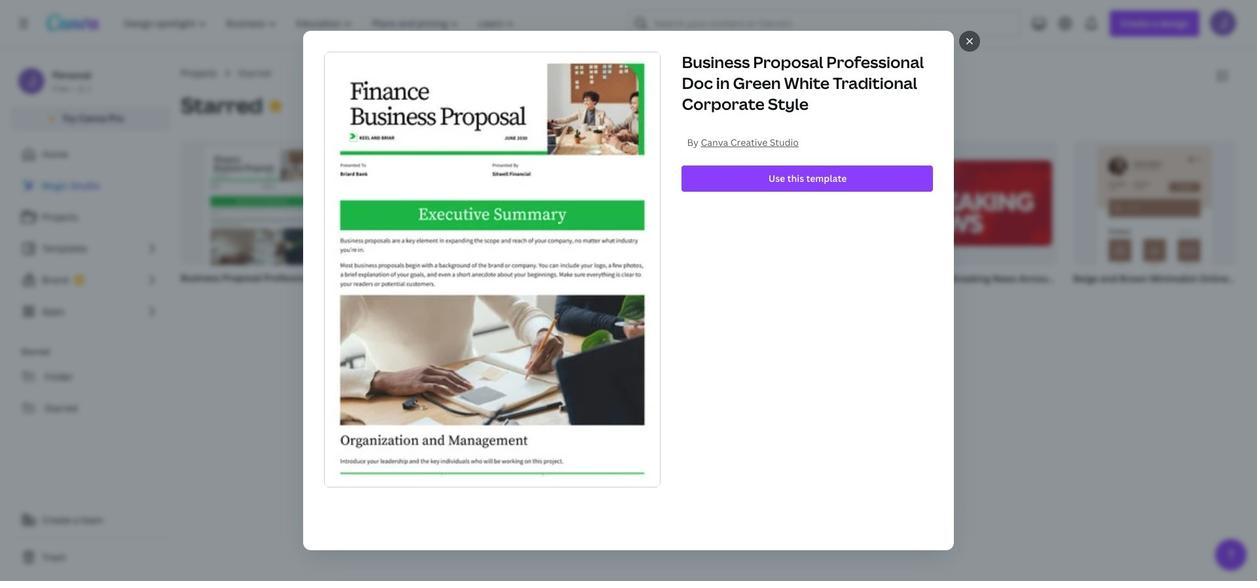 Task type: locate. For each thing, give the bounding box(es) containing it.
None search field
[[628, 10, 1022, 37]]

list
[[10, 173, 170, 325]]

top level navigation element
[[115, 10, 526, 37]]

group
[[178, 141, 344, 294], [357, 141, 522, 308], [535, 141, 701, 287], [893, 141, 1058, 287], [1071, 141, 1237, 393]]

3 group from the left
[[535, 141, 701, 287]]



Task type: describe. For each thing, give the bounding box(es) containing it.
4 group from the left
[[893, 141, 1058, 287]]

2 group from the left
[[357, 141, 522, 308]]

5 group from the left
[[1071, 141, 1237, 393]]

1 group from the left
[[178, 141, 344, 294]]



Task type: vqa. For each thing, say whether or not it's contained in the screenshot.
search box
yes



